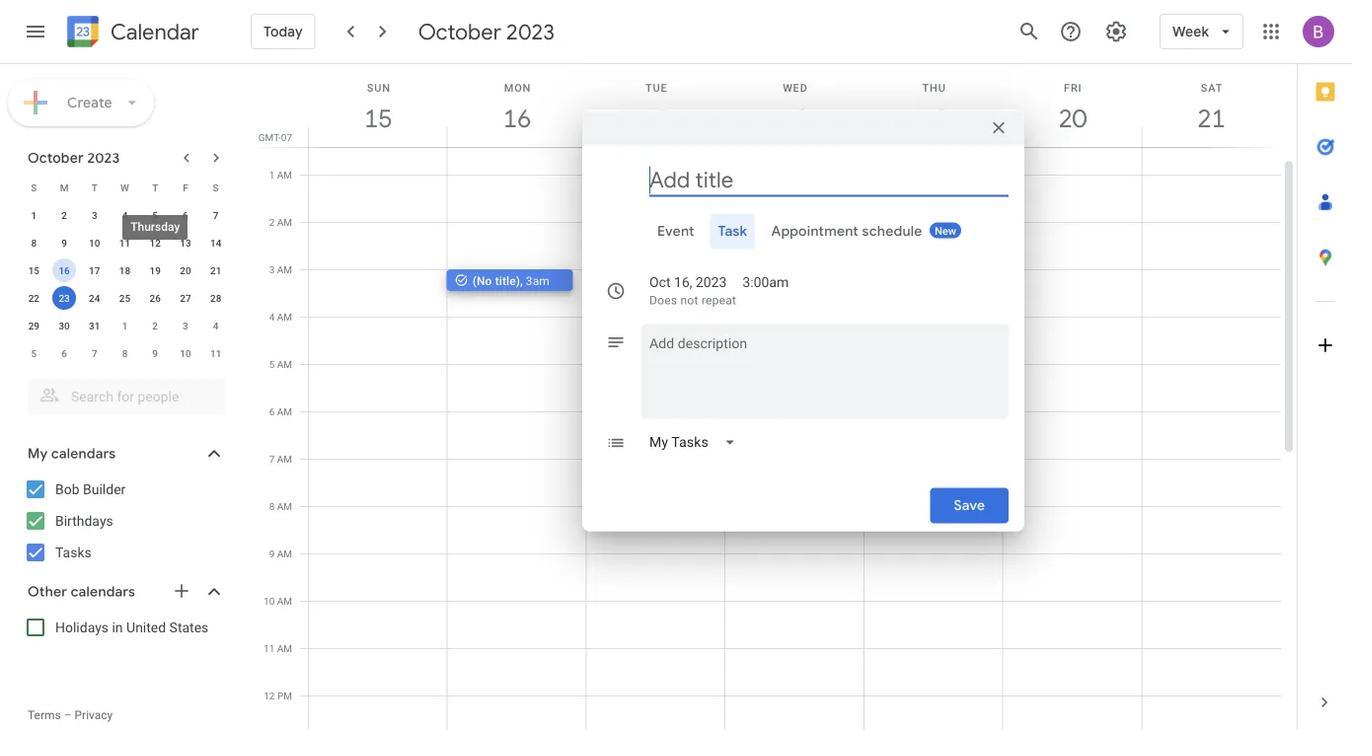 Task type: describe. For each thing, give the bounding box(es) containing it.
25
[[119, 292, 130, 304]]

10 for 10 'element'
[[89, 237, 100, 249]]

calendars for my calendars
[[51, 445, 116, 463]]

row containing s
[[19, 174, 231, 201]]

today button
[[251, 8, 316, 55]]

17 column header
[[586, 64, 726, 147]]

1 horizontal spatial 5
[[152, 209, 158, 221]]

2 s from the left
[[213, 182, 219, 194]]

my
[[28, 445, 48, 463]]

my calendars button
[[4, 438, 245, 470]]

13 element
[[174, 231, 197, 255]]

sun 15
[[363, 81, 391, 135]]

sat 21
[[1197, 81, 1225, 135]]

november 4 element
[[204, 314, 228, 338]]

3 for 3 am
[[269, 264, 275, 275]]

18 inside wed 18
[[780, 102, 808, 135]]

22 element
[[22, 286, 46, 310]]

24 element
[[83, 286, 106, 310]]

bob
[[55, 481, 80, 498]]

oct 16, 2023
[[650, 274, 727, 291]]

0 horizontal spatial 2
[[61, 209, 67, 221]]

f
[[183, 182, 188, 194]]

fri
[[1064, 81, 1083, 94]]

november 11 element
[[204, 342, 228, 365]]

19 link
[[912, 96, 957, 141]]

november 10 element
[[174, 342, 197, 365]]

appointment schedule
[[772, 223, 923, 240]]

2 am
[[269, 216, 292, 228]]

6 am
[[269, 406, 292, 418]]

tab list containing event
[[598, 214, 1009, 249]]

terms
[[28, 709, 61, 723]]

thu
[[923, 81, 947, 94]]

24
[[89, 292, 100, 304]]

wed 18
[[780, 81, 808, 135]]

29 element
[[22, 314, 46, 338]]

Add title text field
[[650, 165, 1009, 195]]

other calendars button
[[4, 577, 245, 608]]

7 am
[[269, 453, 292, 465]]

15 inside row
[[28, 265, 40, 276]]

3am
[[526, 274, 550, 288]]

0 horizontal spatial 4
[[122, 209, 128, 221]]

united
[[126, 620, 166, 636]]

does not repeat
[[650, 294, 737, 308]]

3 for november 3 element
[[183, 320, 188, 332]]

25 element
[[113, 286, 137, 310]]

calendar element
[[63, 12, 199, 55]]

thursday
[[131, 220, 180, 234]]

18 inside row
[[119, 265, 130, 276]]

13
[[180, 237, 191, 249]]

14
[[210, 237, 221, 249]]

mon 16
[[502, 81, 531, 135]]

7 for 7 am
[[269, 453, 275, 465]]

11 element
[[113, 231, 137, 255]]

15 column header
[[308, 64, 448, 147]]

1 horizontal spatial 6
[[183, 209, 188, 221]]

2 for november 2 element
[[152, 320, 158, 332]]

15 element
[[22, 259, 46, 282]]

am for 4 am
[[277, 311, 292, 323]]

november 2 element
[[143, 314, 167, 338]]

w
[[121, 182, 129, 194]]

19 column header
[[864, 64, 1004, 147]]

(no title) , 3am
[[473, 274, 550, 288]]

3:00am
[[743, 274, 789, 291]]

sat
[[1201, 81, 1224, 94]]

15 link
[[356, 96, 401, 141]]

settings menu image
[[1105, 20, 1129, 43]]

bob builder
[[55, 481, 126, 498]]

tue
[[646, 81, 668, 94]]

calendar
[[111, 18, 199, 46]]

20 column header
[[1003, 64, 1143, 147]]

11 am
[[264, 643, 292, 655]]

am for 8 am
[[277, 501, 292, 512]]

today
[[264, 23, 303, 40]]

gmt-07
[[258, 131, 292, 143]]

support image
[[1060, 20, 1083, 43]]

2 t from the left
[[152, 182, 158, 194]]

8 for the november 8 element at left
[[122, 348, 128, 359]]

6 cell from the left
[[1004, 127, 1143, 731]]

21 inside column header
[[1197, 102, 1225, 135]]

22
[[28, 292, 40, 304]]

row containing 29
[[19, 312, 231, 340]]

tasks
[[55, 545, 92, 561]]

1 am
[[269, 169, 292, 181]]

31 element
[[83, 314, 106, 338]]

1 horizontal spatial tab list
[[1298, 64, 1353, 675]]

18 column header
[[725, 64, 865, 147]]

row containing 22
[[19, 284, 231, 312]]

main drawer image
[[24, 20, 47, 43]]

18 element
[[113, 259, 137, 282]]

row containing 5
[[19, 340, 231, 367]]

26 element
[[143, 286, 167, 310]]

am for 11 am
[[277, 643, 292, 655]]

20 link
[[1050, 96, 1096, 141]]

1 cell from the left
[[309, 127, 448, 731]]

november 6 element
[[52, 342, 76, 365]]

0 vertical spatial october 2023
[[418, 18, 555, 45]]

row containing (no title)
[[300, 127, 1282, 731]]

11 for 11 am
[[264, 643, 275, 655]]

21 column header
[[1142, 64, 1282, 147]]

create
[[67, 94, 112, 112]]

1 vertical spatial 2023
[[87, 149, 120, 167]]

birthdays
[[55, 513, 113, 529]]

10 for 10 am
[[264, 595, 275, 607]]

add other calendars image
[[172, 582, 192, 601]]

am for 10 am
[[277, 595, 292, 607]]

terms – privacy
[[28, 709, 113, 723]]

16 element
[[52, 259, 76, 282]]

16 link
[[495, 96, 540, 141]]

appointment
[[772, 223, 859, 240]]

does
[[650, 294, 678, 308]]

am for 5 am
[[277, 358, 292, 370]]

11 for november 11 element
[[210, 348, 221, 359]]

28
[[210, 292, 221, 304]]

4 cell from the left
[[726, 127, 865, 731]]

calendars for other calendars
[[71, 584, 135, 601]]

privacy
[[75, 709, 113, 723]]

holidays
[[55, 620, 109, 636]]

november 7 element
[[83, 342, 106, 365]]

1 horizontal spatial october
[[418, 18, 502, 45]]

10 for november 10 'element' at the left of page
[[180, 348, 191, 359]]

16 inside mon 16
[[502, 102, 530, 135]]

am for 9 am
[[277, 548, 292, 560]]

Search for people text field
[[39, 379, 213, 415]]

12 for 12
[[150, 237, 161, 249]]

create button
[[8, 79, 154, 126]]

fri 20
[[1058, 81, 1086, 135]]

thu 19
[[919, 81, 947, 135]]

states
[[169, 620, 209, 636]]

terms link
[[28, 709, 61, 723]]

am for 3 am
[[277, 264, 292, 275]]

5 cell from the left
[[865, 127, 1004, 731]]

grid containing 15
[[253, 64, 1297, 731]]

new element
[[930, 223, 962, 238]]

30
[[59, 320, 70, 332]]

7 for november 7 element
[[92, 348, 97, 359]]

07
[[281, 131, 292, 143]]

12 element
[[143, 231, 167, 255]]

mon
[[504, 81, 531, 94]]



Task type: locate. For each thing, give the bounding box(es) containing it.
7 up the 8 am
[[269, 453, 275, 465]]

privacy link
[[75, 709, 113, 723]]

0 horizontal spatial 7
[[92, 348, 97, 359]]

event
[[658, 223, 695, 240]]

7 inside "grid"
[[269, 453, 275, 465]]

1 vertical spatial 7
[[92, 348, 97, 359]]

2 vertical spatial 9
[[269, 548, 275, 560]]

0 vertical spatial 8
[[31, 237, 37, 249]]

gmt-
[[258, 131, 281, 143]]

0 horizontal spatial 5
[[31, 348, 37, 359]]

2 vertical spatial 7
[[269, 453, 275, 465]]

week button
[[1160, 8, 1244, 55]]

2 up 'november 9' element
[[152, 320, 158, 332]]

None search field
[[0, 371, 245, 415]]

2 vertical spatial 10
[[264, 595, 275, 607]]

2 for 2 am
[[269, 216, 275, 228]]

8 am
[[269, 501, 292, 512]]

2 down m
[[61, 209, 67, 221]]

12 for 12 pm
[[264, 690, 275, 702]]

1 vertical spatial 1
[[31, 209, 37, 221]]

am up pm
[[277, 643, 292, 655]]

0 horizontal spatial 1
[[31, 209, 37, 221]]

1 vertical spatial 17
[[89, 265, 100, 276]]

0 vertical spatial october
[[418, 18, 502, 45]]

am down 9 am
[[277, 595, 292, 607]]

holidays in united states
[[55, 620, 209, 636]]

11
[[119, 237, 130, 249], [210, 348, 221, 359], [264, 643, 275, 655]]

4 down 3 am
[[269, 311, 275, 323]]

october up 16 column header
[[418, 18, 502, 45]]

2 horizontal spatial 1
[[269, 169, 275, 181]]

pm
[[277, 690, 292, 702]]

row containing 8
[[19, 229, 231, 257]]

6 up 7 am on the left
[[269, 406, 275, 418]]

november 5 element
[[22, 342, 46, 365]]

0 vertical spatial 21
[[1197, 102, 1225, 135]]

0 vertical spatial 3
[[92, 209, 97, 221]]

2 horizontal spatial 5
[[269, 358, 275, 370]]

0 horizontal spatial 19
[[150, 265, 161, 276]]

1 horizontal spatial 2
[[152, 320, 158, 332]]

4 for november 4 element
[[213, 320, 219, 332]]

19 down thu on the right
[[919, 102, 947, 135]]

1 vertical spatial 11
[[210, 348, 221, 359]]

31
[[89, 320, 100, 332]]

2 horizontal spatial 7
[[269, 453, 275, 465]]

5 down the 29 "element"
[[31, 348, 37, 359]]

1 horizontal spatial 12
[[264, 690, 275, 702]]

21 down sat
[[1197, 102, 1225, 135]]

0 horizontal spatial 6
[[61, 348, 67, 359]]

20 inside row
[[180, 265, 191, 276]]

20 inside 'column header'
[[1058, 102, 1086, 135]]

19 up 26
[[150, 265, 161, 276]]

19 element
[[143, 259, 167, 282]]

1 horizontal spatial 4
[[213, 320, 219, 332]]

2 horizontal spatial 2023
[[696, 274, 727, 291]]

10 am from the top
[[277, 595, 292, 607]]

10 element
[[83, 231, 106, 255]]

am
[[277, 169, 292, 181], [277, 216, 292, 228], [277, 264, 292, 275], [277, 311, 292, 323], [277, 358, 292, 370], [277, 406, 292, 418], [277, 453, 292, 465], [277, 501, 292, 512], [277, 548, 292, 560], [277, 595, 292, 607], [277, 643, 292, 655]]

0 horizontal spatial tab list
[[598, 214, 1009, 249]]

row containing 15
[[19, 257, 231, 284]]

17 down tue
[[641, 102, 669, 135]]

1 t from the left
[[92, 182, 98, 194]]

12 left pm
[[264, 690, 275, 702]]

17
[[641, 102, 669, 135], [89, 265, 100, 276]]

21 down 14
[[210, 265, 221, 276]]

7 cell from the left
[[1143, 127, 1282, 731]]

6 inside "grid"
[[269, 406, 275, 418]]

november 3 element
[[174, 314, 197, 338]]

1 vertical spatial 8
[[122, 348, 128, 359]]

26
[[150, 292, 161, 304]]

8 down 7 am on the left
[[269, 501, 275, 512]]

1 down 25 element
[[122, 320, 128, 332]]

18
[[780, 102, 808, 135], [119, 265, 130, 276]]

0 vertical spatial 9
[[61, 237, 67, 249]]

15 up 22
[[28, 265, 40, 276]]

9 up 16 element at left top
[[61, 237, 67, 249]]

6 for november 6 element
[[61, 348, 67, 359]]

23 cell
[[49, 284, 79, 312]]

am up 7 am on the left
[[277, 406, 292, 418]]

0 vertical spatial 18
[[780, 102, 808, 135]]

1 horizontal spatial 3
[[183, 320, 188, 332]]

9
[[61, 237, 67, 249], [152, 348, 158, 359], [269, 548, 275, 560]]

0 horizontal spatial october
[[28, 149, 84, 167]]

am down 07
[[277, 169, 292, 181]]

9 down november 2 element
[[152, 348, 158, 359]]

schedule
[[862, 223, 923, 240]]

wed
[[783, 81, 808, 94]]

1 horizontal spatial t
[[152, 182, 158, 194]]

0 horizontal spatial 11
[[119, 237, 130, 249]]

calendar heading
[[107, 18, 199, 46]]

builder
[[83, 481, 126, 498]]

16
[[502, 102, 530, 135], [59, 265, 70, 276]]

12 inside row
[[150, 237, 161, 249]]

m
[[60, 182, 69, 194]]

1 am from the top
[[277, 169, 292, 181]]

am down "1 am"
[[277, 216, 292, 228]]

1 horizontal spatial 11
[[210, 348, 221, 359]]

1 vertical spatial 12
[[264, 690, 275, 702]]

4 am
[[269, 311, 292, 323]]

2 vertical spatial 8
[[269, 501, 275, 512]]

am down 7 am on the left
[[277, 501, 292, 512]]

row group
[[19, 201, 231, 367]]

3
[[92, 209, 97, 221], [269, 264, 275, 275], [183, 320, 188, 332]]

1 horizontal spatial 10
[[180, 348, 191, 359]]

0 horizontal spatial t
[[92, 182, 98, 194]]

9 for 'november 9' element
[[152, 348, 158, 359]]

2 horizontal spatial 9
[[269, 548, 275, 560]]

am down 4 am
[[277, 358, 292, 370]]

other
[[28, 584, 67, 601]]

21
[[1197, 102, 1225, 135], [210, 265, 221, 276]]

0 horizontal spatial 20
[[180, 265, 191, 276]]

18 link
[[773, 96, 818, 141]]

6 am from the top
[[277, 406, 292, 418]]

1 horizontal spatial 16
[[502, 102, 530, 135]]

2 vertical spatial 2023
[[696, 274, 727, 291]]

11 up 18 element
[[119, 237, 130, 249]]

3 up 4 am
[[269, 264, 275, 275]]

0 horizontal spatial 17
[[89, 265, 100, 276]]

repeat
[[702, 294, 737, 308]]

2
[[61, 209, 67, 221], [269, 216, 275, 228], [152, 320, 158, 332]]

1 horizontal spatial 7
[[213, 209, 219, 221]]

8 up the 15 element
[[31, 237, 37, 249]]

cell containing (no title)
[[447, 127, 587, 731]]

10 am
[[264, 595, 292, 607]]

t left f
[[152, 182, 158, 194]]

am down 3 am
[[277, 311, 292, 323]]

16 up 23
[[59, 265, 70, 276]]

16 column header
[[447, 64, 587, 147]]

29
[[28, 320, 40, 332]]

12
[[150, 237, 161, 249], [264, 690, 275, 702]]

23, today element
[[52, 286, 76, 310]]

my calendars
[[28, 445, 116, 463]]

30 element
[[52, 314, 76, 338]]

2 cell from the left
[[447, 127, 587, 731]]

tab list
[[1298, 64, 1353, 675], [598, 214, 1009, 249]]

0 horizontal spatial 21
[[210, 265, 221, 276]]

1 horizontal spatial october 2023
[[418, 18, 555, 45]]

calendars inside dropdown button
[[71, 584, 135, 601]]

12 down thursday
[[150, 237, 161, 249]]

november 8 element
[[113, 342, 137, 365]]

–
[[64, 709, 72, 723]]

11 down 10 am
[[264, 643, 275, 655]]

20 element
[[174, 259, 197, 282]]

18 up 25
[[119, 265, 130, 276]]

0 vertical spatial 11
[[119, 237, 130, 249]]

2 vertical spatial 3
[[183, 320, 188, 332]]

None field
[[642, 425, 752, 461]]

12 pm
[[264, 690, 292, 702]]

11 for 11 element
[[119, 237, 130, 249]]

19 inside column header
[[919, 102, 947, 135]]

16 down mon
[[502, 102, 530, 135]]

1 vertical spatial calendars
[[71, 584, 135, 601]]

1 for 1 am
[[269, 169, 275, 181]]

row
[[300, 127, 1282, 731], [19, 174, 231, 201], [19, 201, 231, 229], [19, 229, 231, 257], [19, 257, 231, 284], [19, 284, 231, 312], [19, 312, 231, 340], [19, 340, 231, 367]]

0 horizontal spatial 18
[[119, 265, 130, 276]]

17 link
[[634, 96, 679, 141]]

grid
[[253, 64, 1297, 731]]

task
[[719, 223, 748, 240]]

2 horizontal spatial 2
[[269, 216, 275, 228]]

0 vertical spatial 7
[[213, 209, 219, 221]]

9 up 10 am
[[269, 548, 275, 560]]

0 vertical spatial 16
[[502, 102, 530, 135]]

8 for 8 am
[[269, 501, 275, 512]]

1 vertical spatial 3
[[269, 264, 275, 275]]

11 am from the top
[[277, 643, 292, 655]]

2023 down create at the left
[[87, 149, 120, 167]]

1 vertical spatial 6
[[61, 348, 67, 359]]

title)
[[495, 274, 520, 288]]

0 vertical spatial 15
[[363, 102, 391, 135]]

1 vertical spatial 16
[[59, 265, 70, 276]]

8 am from the top
[[277, 501, 292, 512]]

9 am from the top
[[277, 548, 292, 560]]

november 1 element
[[113, 314, 137, 338]]

16 cell
[[49, 257, 79, 284]]

am for 2 am
[[277, 216, 292, 228]]

am for 1 am
[[277, 169, 292, 181]]

1 vertical spatial 15
[[28, 265, 40, 276]]

(no
[[473, 274, 492, 288]]

1 horizontal spatial 1
[[122, 320, 128, 332]]

my calendars list
[[4, 474, 245, 569]]

2 horizontal spatial 10
[[264, 595, 275, 607]]

5 up 6 am in the bottom left of the page
[[269, 358, 275, 370]]

2023 up repeat
[[696, 274, 727, 291]]

1 horizontal spatial 9
[[152, 348, 158, 359]]

october 2023 grid
[[19, 174, 231, 367]]

event button
[[650, 214, 703, 249]]

16,
[[674, 274, 693, 291]]

s left m
[[31, 182, 37, 194]]

6
[[183, 209, 188, 221], [61, 348, 67, 359], [269, 406, 275, 418]]

0 vertical spatial 6
[[183, 209, 188, 221]]

10 inside "grid"
[[264, 595, 275, 607]]

16 inside cell
[[59, 265, 70, 276]]

3 am
[[269, 264, 292, 275]]

17 inside row
[[89, 265, 100, 276]]

5 for november 5 element
[[31, 348, 37, 359]]

tue 17
[[641, 81, 669, 135]]

15 down sun
[[363, 102, 391, 135]]

4 up 11 element
[[122, 209, 128, 221]]

am for 6 am
[[277, 406, 292, 418]]

row containing 1
[[19, 201, 231, 229]]

9 am
[[269, 548, 292, 560]]

1 vertical spatial 21
[[210, 265, 221, 276]]

,
[[520, 274, 523, 288]]

7 am from the top
[[277, 453, 292, 465]]

0 horizontal spatial october 2023
[[28, 149, 120, 167]]

21 link
[[1189, 96, 1235, 141]]

new
[[935, 225, 957, 237]]

6 for 6 am
[[269, 406, 275, 418]]

7 up "14" element at top
[[213, 209, 219, 221]]

1 vertical spatial 10
[[180, 348, 191, 359]]

not
[[681, 294, 699, 308]]

10 up 17 element
[[89, 237, 100, 249]]

11 down november 4 element
[[210, 348, 221, 359]]

8 inside "grid"
[[269, 501, 275, 512]]

1 for november 1 element
[[122, 320, 128, 332]]

cell
[[309, 127, 448, 731], [447, 127, 587, 731], [587, 127, 726, 731], [726, 127, 865, 731], [865, 127, 1004, 731], [1004, 127, 1143, 731], [1143, 127, 1282, 731]]

21 element
[[204, 259, 228, 282]]

week
[[1173, 23, 1210, 40]]

10 up 11 am
[[264, 595, 275, 607]]

18 down wed
[[780, 102, 808, 135]]

15
[[363, 102, 391, 135], [28, 265, 40, 276]]

Add description text field
[[642, 332, 1009, 403]]

5 am
[[269, 358, 292, 370]]

2 down "1 am"
[[269, 216, 275, 228]]

task button
[[711, 214, 756, 249]]

am for 7 am
[[277, 453, 292, 465]]

t
[[92, 182, 98, 194], [152, 182, 158, 194]]

1 vertical spatial 19
[[150, 265, 161, 276]]

5 up 12 element
[[152, 209, 158, 221]]

15 inside 'column header'
[[363, 102, 391, 135]]

3 cell from the left
[[587, 127, 726, 731]]

0 horizontal spatial 8
[[31, 237, 37, 249]]

27 element
[[174, 286, 197, 310]]

1 down gmt-
[[269, 169, 275, 181]]

s right f
[[213, 182, 219, 194]]

calendars up the bob builder
[[51, 445, 116, 463]]

0 horizontal spatial 10
[[89, 237, 100, 249]]

4 down 28 element
[[213, 320, 219, 332]]

1 horizontal spatial 18
[[780, 102, 808, 135]]

0 horizontal spatial s
[[31, 182, 37, 194]]

23
[[59, 292, 70, 304]]

0 vertical spatial 2023
[[507, 18, 555, 45]]

8 down november 1 element
[[122, 348, 128, 359]]

other calendars
[[28, 584, 135, 601]]

october
[[418, 18, 502, 45], [28, 149, 84, 167]]

5 am from the top
[[277, 358, 292, 370]]

9 for 9 am
[[269, 548, 275, 560]]

row group containing 1
[[19, 201, 231, 367]]

1 horizontal spatial 19
[[919, 102, 947, 135]]

4 for 4 am
[[269, 311, 275, 323]]

1 vertical spatial october 2023
[[28, 149, 120, 167]]

5 for 5 am
[[269, 358, 275, 370]]

2 vertical spatial 1
[[122, 320, 128, 332]]

7
[[213, 209, 219, 221], [92, 348, 97, 359], [269, 453, 275, 465]]

6 down f
[[183, 209, 188, 221]]

0 horizontal spatial 12
[[150, 237, 161, 249]]

7 down 31 element
[[92, 348, 97, 359]]

2023
[[507, 18, 555, 45], [87, 149, 120, 167], [696, 274, 727, 291]]

4 am from the top
[[277, 311, 292, 323]]

21 inside row
[[210, 265, 221, 276]]

6 down 30 element
[[61, 348, 67, 359]]

t right m
[[92, 182, 98, 194]]

17 element
[[83, 259, 106, 282]]

3 am from the top
[[277, 264, 292, 275]]

1 up the 15 element
[[31, 209, 37, 221]]

0 horizontal spatial 9
[[61, 237, 67, 249]]

am up 4 am
[[277, 264, 292, 275]]

17 up 24 on the top of page
[[89, 265, 100, 276]]

november 9 element
[[143, 342, 167, 365]]

3 up 10 'element'
[[92, 209, 97, 221]]

5
[[152, 209, 158, 221], [31, 348, 37, 359], [269, 358, 275, 370]]

19 inside row
[[150, 265, 161, 276]]

0 vertical spatial 12
[[150, 237, 161, 249]]

2 horizontal spatial 4
[[269, 311, 275, 323]]

0 horizontal spatial 2023
[[87, 149, 120, 167]]

1 horizontal spatial 17
[[641, 102, 669, 135]]

1 vertical spatial october
[[28, 149, 84, 167]]

2 am from the top
[[277, 216, 292, 228]]

17 inside "column header"
[[641, 102, 669, 135]]

2 horizontal spatial 3
[[269, 264, 275, 275]]

october up m
[[28, 149, 84, 167]]

20 up 27
[[180, 265, 191, 276]]

1 horizontal spatial 15
[[363, 102, 391, 135]]

1 horizontal spatial 21
[[1197, 102, 1225, 135]]

october 2023 up mon
[[418, 18, 555, 45]]

3 inside "grid"
[[269, 264, 275, 275]]

1 s from the left
[[31, 182, 37, 194]]

0 vertical spatial 1
[[269, 169, 275, 181]]

calendars up in
[[71, 584, 135, 601]]

1 horizontal spatial 20
[[1058, 102, 1086, 135]]

am up the 8 am
[[277, 453, 292, 465]]

in
[[112, 620, 123, 636]]

1 inside "grid"
[[269, 169, 275, 181]]

0 horizontal spatial 3
[[92, 209, 97, 221]]

27
[[180, 292, 191, 304]]

october 2023 up m
[[28, 149, 120, 167]]

2 vertical spatial 6
[[269, 406, 275, 418]]

12 inside "grid"
[[264, 690, 275, 702]]

28 element
[[204, 286, 228, 310]]

2 horizontal spatial 8
[[269, 501, 275, 512]]

10 down november 3 element
[[180, 348, 191, 359]]

1 horizontal spatial 2023
[[507, 18, 555, 45]]

1 horizontal spatial s
[[213, 182, 219, 194]]

14 element
[[204, 231, 228, 255]]

0 vertical spatial 19
[[919, 102, 947, 135]]

0 vertical spatial 20
[[1058, 102, 1086, 135]]

sun
[[367, 81, 391, 94]]

calendars inside dropdown button
[[51, 445, 116, 463]]

0 vertical spatial 17
[[641, 102, 669, 135]]

0 horizontal spatial 16
[[59, 265, 70, 276]]

2 horizontal spatial 6
[[269, 406, 275, 418]]

2 vertical spatial 11
[[264, 643, 275, 655]]

oct
[[650, 274, 671, 291]]

3 down 27 element
[[183, 320, 188, 332]]

20
[[1058, 102, 1086, 135], [180, 265, 191, 276]]

2023 up mon
[[507, 18, 555, 45]]

20 down fri
[[1058, 102, 1086, 135]]

am down the 8 am
[[277, 548, 292, 560]]



Task type: vqa. For each thing, say whether or not it's contained in the screenshot.
3, today element
no



